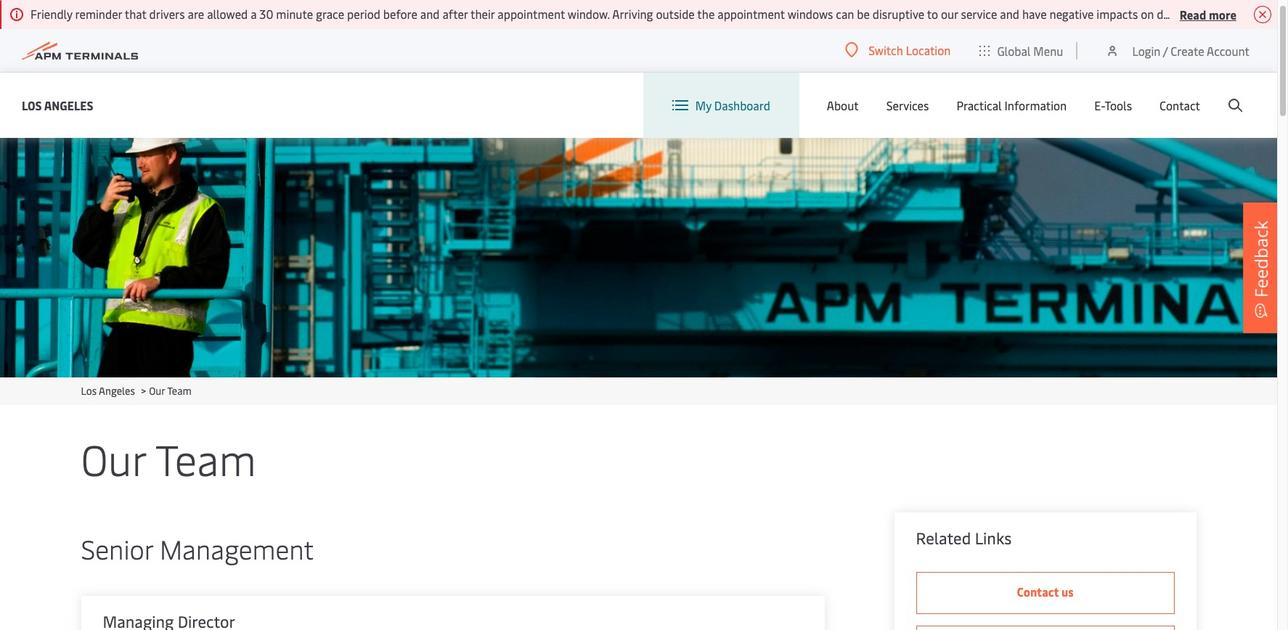 Task type: vqa. For each thing, say whether or not it's contained in the screenshot.
Managing
yes



Task type: describe. For each thing, give the bounding box(es) containing it.
switch
[[869, 42, 903, 58]]

allowed
[[207, 6, 248, 22]]

>
[[141, 381, 146, 394]]

contact inside related links contact us
[[1017, 580, 1059, 596]]

be
[[857, 6, 870, 22]]

1 horizontal spatial our
[[149, 381, 165, 394]]

my dashboard
[[696, 97, 771, 113]]

los for los angeles > our team
[[81, 381, 97, 394]]

login / create account link
[[1106, 29, 1250, 72]]

negative
[[1050, 6, 1094, 22]]

my
[[696, 97, 712, 113]]

have
[[1023, 6, 1047, 22]]

practical information button
[[957, 73, 1067, 138]]

related links contact us
[[916, 524, 1074, 596]]

1 and from the left
[[420, 6, 440, 22]]

practical information
[[957, 97, 1067, 113]]

after
[[443, 6, 468, 22]]

director
[[178, 607, 235, 629]]

services
[[887, 97, 929, 113]]

create
[[1171, 42, 1205, 58]]

outside
[[656, 6, 695, 22]]

senior management
[[81, 527, 314, 563]]

can
[[836, 6, 855, 22]]

time
[[1269, 6, 1289, 22]]

about button
[[827, 73, 859, 138]]

grace
[[316, 6, 344, 22]]

30
[[260, 6, 273, 22]]

are
[[188, 6, 204, 22]]

e-
[[1095, 97, 1105, 113]]

our
[[941, 6, 959, 22]]

1 appointment from the left
[[498, 6, 565, 22]]

a
[[251, 6, 257, 22]]

1 on from the left
[[1141, 6, 1154, 22]]

0 vertical spatial contact
[[1160, 97, 1201, 113]]

my dashboard button
[[672, 73, 771, 138]]

minute
[[276, 6, 313, 22]]

read more button
[[1180, 5, 1237, 23]]

tools
[[1105, 97, 1132, 113]]

account
[[1207, 42, 1250, 58]]

los angeles
[[22, 97, 93, 113]]

window.
[[568, 6, 610, 22]]

1 drivers from the left
[[149, 6, 185, 22]]

information
[[1005, 97, 1067, 113]]

/
[[1164, 42, 1168, 58]]

angeles for los angeles > our team
[[99, 381, 135, 394]]

global
[[998, 42, 1031, 58]]

reminder
[[75, 6, 122, 22]]

practical
[[957, 97, 1002, 113]]

global menu
[[998, 42, 1064, 58]]

arrive
[[1220, 6, 1250, 22]]

switch location
[[869, 42, 951, 58]]

friendly
[[31, 6, 72, 22]]

related
[[916, 524, 971, 546]]

login
[[1133, 42, 1161, 58]]

login / create account
[[1133, 42, 1250, 58]]

los for los angeles
[[22, 97, 42, 113]]



Task type: locate. For each thing, give the bounding box(es) containing it.
friendly reminder that drivers are allowed a 30 minute grace period before and after their appointment window. arriving outside the appointment windows can be disruptive to our service and have negative impacts on drivers who arrive on time
[[31, 6, 1289, 22]]

management
[[160, 527, 314, 563]]

0 horizontal spatial and
[[420, 6, 440, 22]]

that
[[125, 6, 147, 22]]

our down los angeles > our team
[[81, 426, 146, 484]]

impacts
[[1097, 6, 1138, 22]]

their
[[471, 6, 495, 22]]

services button
[[887, 73, 929, 138]]

1 horizontal spatial appointment
[[718, 6, 785, 22]]

about
[[827, 97, 859, 113]]

la-our team image
[[0, 113, 1278, 374]]

our
[[149, 381, 165, 394], [81, 426, 146, 484]]

1 vertical spatial los
[[81, 381, 97, 394]]

2 and from the left
[[1000, 6, 1020, 22]]

feedback
[[1249, 221, 1273, 298]]

global menu button
[[966, 29, 1078, 72]]

los angeles link
[[22, 96, 93, 114], [81, 381, 135, 394]]

period
[[347, 6, 381, 22]]

drivers
[[149, 6, 185, 22], [1157, 6, 1193, 22]]

1 vertical spatial contact
[[1017, 580, 1059, 596]]

1 vertical spatial our
[[81, 426, 146, 484]]

1 horizontal spatial contact
[[1160, 97, 1201, 113]]

0 horizontal spatial on
[[1141, 6, 1154, 22]]

dashboard
[[715, 97, 771, 113]]

los
[[22, 97, 42, 113], [81, 381, 97, 394]]

0 horizontal spatial drivers
[[149, 6, 185, 22]]

contact down login / create account link
[[1160, 97, 1201, 113]]

appointment right their
[[498, 6, 565, 22]]

0 horizontal spatial contact
[[1017, 580, 1059, 596]]

1 vertical spatial los angeles link
[[81, 381, 135, 394]]

on right impacts
[[1141, 6, 1154, 22]]

team
[[167, 381, 192, 394], [155, 426, 256, 484]]

los angeles > our team
[[81, 381, 192, 394]]

drivers left are
[[149, 6, 185, 22]]

0 horizontal spatial our
[[81, 426, 146, 484]]

who
[[1196, 6, 1218, 22]]

0 horizontal spatial los
[[22, 97, 42, 113]]

0 vertical spatial los
[[22, 97, 42, 113]]

managing
[[103, 607, 174, 629]]

1 horizontal spatial drivers
[[1157, 6, 1193, 22]]

contact
[[1160, 97, 1201, 113], [1017, 580, 1059, 596]]

close alert image
[[1254, 6, 1272, 23]]

and
[[420, 6, 440, 22], [1000, 6, 1020, 22]]

switch location button
[[846, 42, 951, 58]]

and left have
[[1000, 6, 1020, 22]]

location
[[906, 42, 951, 58]]

2 drivers from the left
[[1157, 6, 1193, 22]]

senior
[[81, 527, 153, 563]]

1 horizontal spatial and
[[1000, 6, 1020, 22]]

contact left us
[[1017, 580, 1059, 596]]

1 horizontal spatial angeles
[[99, 381, 135, 394]]

feedback button
[[1244, 203, 1280, 333]]

e-tools
[[1095, 97, 1132, 113]]

0 horizontal spatial angeles
[[44, 97, 93, 113]]

2 on from the left
[[1253, 6, 1266, 22]]

disruptive
[[873, 6, 925, 22]]

managing director
[[103, 607, 235, 629]]

0 horizontal spatial appointment
[[498, 6, 565, 22]]

to
[[927, 6, 939, 22]]

e-tools button
[[1095, 73, 1132, 138]]

contact button
[[1160, 73, 1201, 138]]

us
[[1062, 580, 1074, 596]]

0 vertical spatial our
[[149, 381, 165, 394]]

0 vertical spatial team
[[167, 381, 192, 394]]

1 horizontal spatial on
[[1253, 6, 1266, 22]]

menu
[[1034, 42, 1064, 58]]

windows
[[788, 6, 833, 22]]

appointment
[[498, 6, 565, 22], [718, 6, 785, 22]]

before
[[383, 6, 418, 22]]

our team
[[81, 426, 256, 484]]

and left after
[[420, 6, 440, 22]]

0 vertical spatial los angeles link
[[22, 96, 93, 114]]

angeles
[[44, 97, 93, 113], [99, 381, 135, 394]]

read
[[1180, 6, 1207, 22]]

service
[[961, 6, 998, 22]]

1 horizontal spatial los
[[81, 381, 97, 394]]

2 appointment from the left
[[718, 6, 785, 22]]

read more
[[1180, 6, 1237, 22]]

contact us link
[[916, 569, 1175, 611]]

appointment right the
[[718, 6, 785, 22]]

on left time
[[1253, 6, 1266, 22]]

the
[[698, 6, 715, 22]]

more
[[1209, 6, 1237, 22]]

on
[[1141, 6, 1154, 22], [1253, 6, 1266, 22]]

our right ">"
[[149, 381, 165, 394]]

drivers left who
[[1157, 6, 1193, 22]]

arriving
[[613, 6, 653, 22]]

0 vertical spatial angeles
[[44, 97, 93, 113]]

links
[[975, 524, 1012, 546]]

1 vertical spatial angeles
[[99, 381, 135, 394]]

angeles for los angeles
[[44, 97, 93, 113]]

1 vertical spatial team
[[155, 426, 256, 484]]



